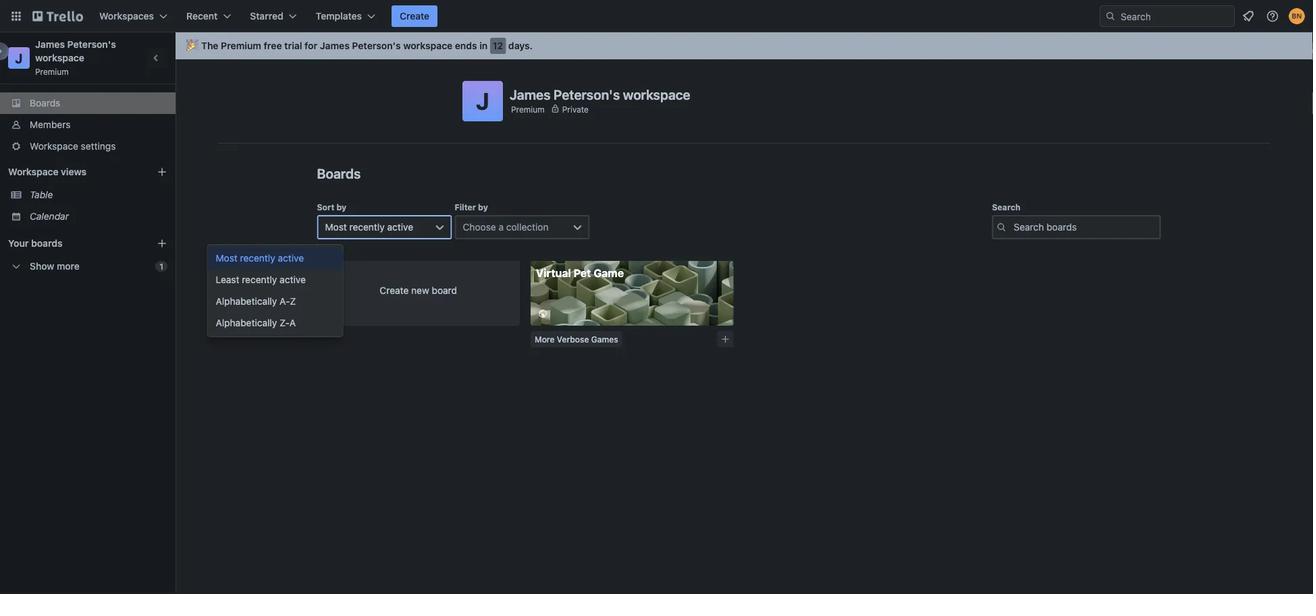 Task type: vqa. For each thing, say whether or not it's contained in the screenshot.
game
yes



Task type: locate. For each thing, give the bounding box(es) containing it.
create left new
[[380, 285, 409, 296]]

a-
[[280, 296, 290, 307]]

most
[[325, 222, 347, 233], [216, 253, 237, 264]]

1 vertical spatial james peterson's workspace premium
[[510, 86, 690, 114]]

0 vertical spatial create
[[400, 10, 429, 22]]

games
[[591, 335, 618, 344]]

workspaces
[[99, 10, 154, 22]]

least recently active
[[216, 274, 306, 286]]

starred
[[250, 10, 283, 22]]

2 horizontal spatial premium
[[511, 105, 545, 114]]

j
[[15, 50, 23, 66], [476, 87, 489, 115]]

premium right the
[[221, 40, 261, 51]]

peterson's
[[67, 39, 116, 50], [352, 40, 401, 51], [554, 86, 620, 102]]

by for choose
[[478, 203, 488, 212]]

james peterson's workspace link
[[35, 39, 118, 63]]

show more
[[30, 261, 80, 272]]

12
[[493, 40, 503, 51]]

sm image
[[536, 307, 550, 321]]

workspace settings
[[30, 141, 116, 152]]

active up least recently active
[[278, 253, 304, 264]]

alphabetically
[[216, 296, 277, 307], [216, 318, 277, 329]]

0 vertical spatial james peterson's workspace premium
[[35, 39, 118, 76]]

pet
[[574, 267, 591, 280]]

workspace for workspace settings
[[30, 141, 78, 152]]

ends
[[455, 40, 477, 51]]

create up 🎉 the premium free trial for james peterson's workspace ends in 12 days. at the top left of page
[[400, 10, 429, 22]]

more verbose games button
[[531, 331, 622, 348]]

1 by from the left
[[337, 203, 346, 212]]

peterson's up private
[[554, 86, 620, 102]]

j link
[[8, 47, 30, 69]]

most up "least"
[[216, 253, 237, 264]]

in
[[480, 40, 488, 51]]

workspace up the table in the top left of the page
[[8, 166, 58, 178]]

j left james peterson's workspace link
[[15, 50, 23, 66]]

z
[[290, 296, 296, 307]]

choose
[[463, 222, 496, 233]]

a
[[499, 222, 504, 233]]

alphabetically for alphabetically z-a
[[216, 318, 277, 329]]

0 horizontal spatial most recently active
[[216, 253, 304, 264]]

0 vertical spatial most
[[325, 222, 347, 233]]

peterson's down back to home "image"
[[67, 39, 116, 50]]

2 alphabetically from the top
[[216, 318, 277, 329]]

boards
[[30, 98, 60, 109], [317, 165, 361, 181]]

recent button
[[178, 5, 239, 27]]

0 horizontal spatial by
[[337, 203, 346, 212]]

1 horizontal spatial workspace
[[403, 40, 453, 51]]

0 horizontal spatial boards
[[30, 98, 60, 109]]

trial
[[284, 40, 302, 51]]

1 vertical spatial create
[[380, 285, 409, 296]]

1 horizontal spatial by
[[478, 203, 488, 212]]

0 vertical spatial active
[[387, 222, 413, 233]]

2 vertical spatial premium
[[511, 105, 545, 114]]

Search field
[[1116, 6, 1234, 26]]

calendar
[[30, 211, 69, 222]]

workspace down members
[[30, 141, 78, 152]]

1 horizontal spatial peterson's
[[352, 40, 401, 51]]

active
[[387, 222, 413, 233], [278, 253, 304, 264], [280, 274, 306, 286]]

new
[[411, 285, 429, 296]]

boards up members
[[30, 98, 60, 109]]

recently
[[349, 222, 385, 233], [240, 253, 275, 264], [242, 274, 277, 286]]

0 vertical spatial boards
[[30, 98, 60, 109]]

alphabetically for alphabetically a-z
[[216, 296, 277, 307]]

1 vertical spatial most recently active
[[216, 253, 304, 264]]

least
[[216, 274, 239, 286]]

1 vertical spatial alphabetically
[[216, 318, 277, 329]]

0 vertical spatial j
[[15, 50, 23, 66]]

james down back to home "image"
[[35, 39, 65, 50]]

banner containing 🎉
[[176, 32, 1313, 59]]

sort
[[317, 203, 334, 212]]

0 horizontal spatial workspace
[[35, 52, 84, 63]]

premium
[[221, 40, 261, 51], [35, 67, 69, 76], [511, 105, 545, 114]]

workspace settings link
[[0, 136, 176, 157]]

1 vertical spatial workspace
[[35, 52, 84, 63]]

1 vertical spatial j
[[476, 87, 489, 115]]

show
[[30, 261, 54, 272]]

1 vertical spatial most
[[216, 253, 237, 264]]

sort by
[[317, 203, 346, 212]]

1 horizontal spatial boards
[[317, 165, 361, 181]]

workspace
[[30, 141, 78, 152], [8, 166, 58, 178]]

days.
[[508, 40, 533, 51]]

1 vertical spatial workspace
[[8, 166, 58, 178]]

by
[[337, 203, 346, 212], [478, 203, 488, 212]]

board
[[432, 285, 457, 296]]

j for j link
[[15, 50, 23, 66]]

1 horizontal spatial james peterson's workspace premium
[[510, 86, 690, 114]]

james
[[35, 39, 65, 50], [320, 40, 350, 51], [510, 86, 551, 102]]

alphabetically down alphabetically a-z
[[216, 318, 277, 329]]

peterson's down templates dropdown button
[[352, 40, 401, 51]]

1 vertical spatial active
[[278, 253, 304, 264]]

j for j button
[[476, 87, 489, 115]]

your boards
[[8, 238, 63, 249]]

banner
[[176, 32, 1313, 59]]

premium down james peterson's workspace link
[[35, 67, 69, 76]]

james peterson's workspace premium
[[35, 39, 118, 76], [510, 86, 690, 114]]

settings
[[81, 141, 116, 152]]

0 vertical spatial workspace
[[30, 141, 78, 152]]

0 horizontal spatial premium
[[35, 67, 69, 76]]

j inside button
[[476, 87, 489, 115]]

most recently active
[[325, 222, 413, 233], [216, 253, 304, 264]]

1 vertical spatial boards
[[317, 165, 361, 181]]

1 alphabetically from the top
[[216, 296, 277, 307]]

0 vertical spatial most recently active
[[325, 222, 413, 233]]

your boards with 1 items element
[[8, 236, 136, 252]]

1 horizontal spatial james
[[320, 40, 350, 51]]

workspace
[[403, 40, 453, 51], [35, 52, 84, 63], [623, 86, 690, 102]]

james right j button
[[510, 86, 551, 102]]

1 horizontal spatial most
[[325, 222, 347, 233]]

the
[[201, 40, 218, 51]]

1 vertical spatial recently
[[240, 253, 275, 264]]

views
[[61, 166, 86, 178]]

virtual pet game link
[[531, 261, 734, 326]]

james right for
[[320, 40, 350, 51]]

2 by from the left
[[478, 203, 488, 212]]

recent
[[186, 10, 218, 22]]

calendar link
[[30, 210, 167, 223]]

add board image
[[157, 238, 167, 249]]

by right sort
[[337, 203, 346, 212]]

0 vertical spatial alphabetically
[[216, 296, 277, 307]]

0 horizontal spatial j
[[15, 50, 23, 66]]

1 horizontal spatial premium
[[221, 40, 261, 51]]

virtual
[[536, 267, 571, 280]]

table
[[30, 189, 53, 201]]

2 vertical spatial workspace
[[623, 86, 690, 102]]

Search text field
[[992, 215, 1161, 240]]

most recently active down the "sort by" on the top left of page
[[325, 222, 413, 233]]

boards up the "sort by" on the top left of page
[[317, 165, 361, 181]]

most down the "sort by" on the top left of page
[[325, 222, 347, 233]]

most recently active up least recently active
[[216, 253, 304, 264]]

create
[[400, 10, 429, 22], [380, 285, 409, 296]]

0 horizontal spatial james
[[35, 39, 65, 50]]

alphabetically up alphabetically z-a
[[216, 296, 277, 307]]

premium right j button
[[511, 105, 545, 114]]

search
[[992, 203, 1021, 212]]

private
[[562, 105, 589, 114]]

alphabetically z-a
[[216, 318, 296, 329]]

members link
[[0, 114, 176, 136]]

active up the create new board on the left of the page
[[387, 222, 413, 233]]

j down in
[[476, 87, 489, 115]]

create button
[[392, 5, 438, 27]]

1 vertical spatial premium
[[35, 67, 69, 76]]

1 horizontal spatial j
[[476, 87, 489, 115]]

active up z
[[280, 274, 306, 286]]

1 horizontal spatial most recently active
[[325, 222, 413, 233]]

by right filter
[[478, 203, 488, 212]]

create inside button
[[400, 10, 429, 22]]

2 horizontal spatial peterson's
[[554, 86, 620, 102]]

2 horizontal spatial james
[[510, 86, 551, 102]]

0 vertical spatial workspace
[[403, 40, 453, 51]]



Task type: describe. For each thing, give the bounding box(es) containing it.
z-
[[280, 318, 290, 329]]

search image
[[1105, 11, 1116, 22]]

boards link
[[0, 92, 176, 114]]

workspace for workspace views
[[8, 166, 58, 178]]

filter
[[455, 203, 476, 212]]

create new board
[[380, 285, 457, 296]]

confetti image
[[186, 40, 196, 51]]

workspace navigation collapse icon image
[[147, 49, 166, 68]]

ben nelson (bennelson96) image
[[1289, 8, 1305, 24]]

a
[[290, 318, 296, 329]]

create for create
[[400, 10, 429, 22]]

2 horizontal spatial workspace
[[623, 86, 690, 102]]

open information menu image
[[1266, 9, 1279, 23]]

create for create new board
[[380, 285, 409, 296]]

templates
[[316, 10, 362, 22]]

your
[[8, 238, 29, 249]]

0 notifications image
[[1240, 8, 1256, 24]]

0 vertical spatial recently
[[349, 222, 385, 233]]

filter by
[[455, 203, 488, 212]]

verbose
[[557, 335, 589, 344]]

0 vertical spatial premium
[[221, 40, 261, 51]]

primary element
[[0, 0, 1313, 32]]

2 vertical spatial recently
[[242, 274, 277, 286]]

game
[[594, 267, 624, 280]]

starred button
[[242, 5, 305, 27]]

back to home image
[[32, 5, 83, 27]]

workspaces button
[[91, 5, 176, 27]]

free
[[264, 40, 282, 51]]

more
[[535, 335, 555, 344]]

j button
[[462, 81, 503, 122]]

add a new collection image
[[721, 335, 730, 344]]

2 vertical spatial active
[[280, 274, 306, 286]]

virtual pet game
[[536, 267, 624, 280]]

by for most
[[337, 203, 346, 212]]

templates button
[[308, 5, 383, 27]]

0 horizontal spatial most
[[216, 253, 237, 264]]

more
[[57, 261, 80, 272]]

1
[[159, 262, 163, 271]]

table link
[[30, 188, 167, 202]]

0 horizontal spatial james peterson's workspace premium
[[35, 39, 118, 76]]

alphabetically a-z
[[216, 296, 296, 307]]

more verbose games
[[535, 335, 618, 344]]

for
[[305, 40, 317, 51]]

🎉 the premium free trial for james peterson's workspace ends in 12 days.
[[186, 40, 533, 51]]

create a view image
[[157, 167, 167, 178]]

choose a collection
[[463, 222, 549, 233]]

0 horizontal spatial peterson's
[[67, 39, 116, 50]]

members
[[30, 119, 71, 130]]

peterson's inside banner
[[352, 40, 401, 51]]

collection
[[506, 222, 549, 233]]

workspace views
[[8, 166, 86, 178]]

🎉
[[186, 40, 196, 51]]

boards
[[31, 238, 63, 249]]



